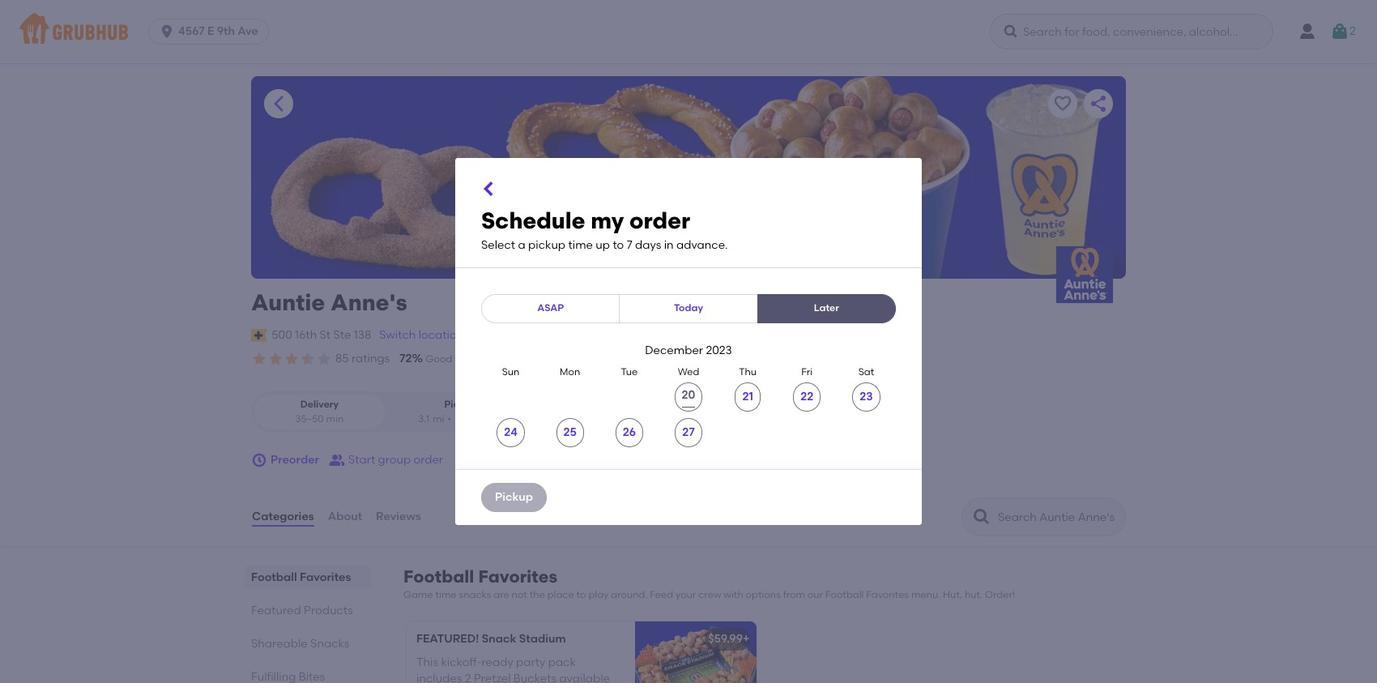 Task type: vqa. For each thing, say whether or not it's contained in the screenshot.
'4638 RATINGS' on the left bottom
no



Task type: describe. For each thing, give the bounding box(es) containing it.
switch
[[379, 328, 416, 342]]

switch location
[[379, 328, 464, 342]]

december
[[645, 343, 703, 357]]

21 button
[[735, 383, 761, 412]]

schedule my order select a pickup time up to 7 days in advance.
[[481, 206, 728, 252]]

pickup for pickup
[[495, 490, 533, 504]]

reviews button
[[375, 488, 422, 546]]

25 button
[[556, 418, 584, 448]]

64
[[605, 352, 618, 365]]

on time delivery
[[515, 353, 592, 365]]

snack
[[482, 632, 516, 646]]

subscription pass image
[[251, 329, 268, 342]]

23
[[860, 390, 873, 404]]

500 16th st ste 138 button
[[271, 326, 372, 344]]

tue
[[621, 366, 638, 378]]

favorites for football favorites
[[300, 570, 351, 584]]

share icon image
[[1089, 94, 1108, 113]]

location
[[419, 328, 464, 342]]

pickup for pickup 3.1 mi • 20–30 min
[[444, 399, 477, 410]]

24 button
[[497, 418, 525, 448]]

2023
[[706, 343, 732, 357]]

to inside schedule my order select a pickup time up to 7 days in advance.
[[613, 239, 624, 252]]

good food
[[426, 353, 476, 365]]

correct order
[[632, 353, 696, 365]]

pickup 3.1 mi • 20–30 min
[[418, 399, 503, 424]]

football favorites game time snacks are not the place to play around. feed your crew with options from our football favorites menu. hut, hut. order!
[[404, 566, 1015, 600]]

place
[[548, 589, 574, 600]]

select
[[481, 239, 515, 252]]

favorites for football favorites game time snacks are not the place to play around. feed your crew with options from our football favorites menu. hut, hut. order!
[[478, 566, 558, 587]]

1 vertical spatial order
[[671, 353, 696, 365]]

26 button
[[616, 418, 643, 448]]

are
[[494, 589, 509, 600]]

+
[[743, 632, 750, 646]]

hut,
[[943, 589, 963, 600]]

time inside football favorites game time snacks are not the place to play around. feed your crew with options from our football favorites menu. hut, hut. order!
[[435, 589, 457, 600]]

27
[[683, 426, 695, 439]]

delivery 35–50 min
[[295, 399, 344, 424]]

hut.
[[965, 589, 983, 600]]

save this restaurant image
[[1053, 94, 1073, 113]]

asap button
[[481, 294, 620, 323]]

auntie
[[251, 288, 325, 316]]

2 button
[[1331, 17, 1356, 46]]

menu.
[[911, 589, 941, 600]]

preorder
[[271, 453, 319, 467]]

football for football favorites
[[251, 570, 297, 584]]

on
[[515, 353, 529, 365]]

the
[[530, 589, 545, 600]]

about
[[328, 510, 362, 523]]

categories
[[252, 510, 314, 523]]

ready
[[482, 655, 513, 669]]

includes
[[416, 672, 462, 683]]

around.
[[611, 589, 648, 600]]

days
[[635, 239, 661, 252]]

ratings
[[352, 352, 390, 365]]

20–30
[[455, 413, 483, 424]]

shareable
[[251, 637, 308, 651]]

svg image for 4567 e 9th ave
[[159, 23, 175, 40]]

23 button
[[853, 383, 880, 412]]

25
[[564, 426, 577, 439]]

e
[[207, 24, 214, 38]]

not
[[512, 589, 527, 600]]

7
[[627, 239, 633, 252]]

this kickoff-ready party pack includes 2 pretzel buckets availabl
[[416, 655, 610, 683]]

74
[[489, 352, 501, 365]]

85
[[335, 352, 349, 365]]

ave
[[238, 24, 258, 38]]

main navigation navigation
[[0, 0, 1377, 63]]

play
[[589, 589, 609, 600]]

later
[[814, 302, 839, 314]]

people icon image
[[329, 452, 345, 468]]

today button
[[619, 294, 758, 323]]

$59.99 +
[[708, 632, 750, 646]]

auntie anne's logo image
[[1057, 246, 1113, 303]]

later button
[[757, 294, 896, 323]]

search icon image
[[972, 507, 992, 527]]

up
[[596, 239, 610, 252]]

buckets
[[514, 672, 557, 683]]

pretzel
[[474, 672, 511, 683]]

party
[[516, 655, 546, 669]]

order for my
[[630, 206, 690, 234]]

this
[[416, 655, 438, 669]]

featured products
[[251, 604, 353, 617]]

auntie anne's
[[251, 288, 407, 316]]



Task type: locate. For each thing, give the bounding box(es) containing it.
stadium
[[519, 632, 566, 646]]

2 horizontal spatial football
[[826, 589, 864, 600]]

featured!
[[416, 632, 479, 646]]

time left 'up'
[[568, 239, 593, 252]]

1 horizontal spatial favorites
[[478, 566, 558, 587]]

sat
[[859, 366, 874, 378]]

0 horizontal spatial time
[[435, 589, 457, 600]]

group
[[378, 453, 411, 467]]

2 min from the left
[[486, 413, 503, 424]]

Search Auntie Anne's search field
[[997, 510, 1121, 525]]

favorites up not
[[478, 566, 558, 587]]

advance.
[[677, 239, 728, 252]]

138
[[354, 328, 371, 342]]

favorites up "products"
[[300, 570, 351, 584]]

start group order
[[348, 453, 443, 467]]

0 vertical spatial pickup
[[444, 399, 477, 410]]

1 vertical spatial time
[[532, 353, 553, 365]]

0 horizontal spatial football
[[251, 570, 297, 584]]

time inside schedule my order select a pickup time up to 7 days in advance.
[[568, 239, 593, 252]]

preorder button
[[251, 446, 319, 475]]

favorites left menu.
[[866, 589, 909, 600]]

0 vertical spatial order
[[630, 206, 690, 234]]

9th
[[217, 24, 235, 38]]

1 horizontal spatial min
[[486, 413, 503, 424]]

football for football favorites game time snacks are not the place to play around. feed your crew with options from our football favorites menu. hut, hut. order!
[[404, 566, 474, 587]]

option group
[[251, 392, 529, 433]]

500 16th st ste 138
[[272, 328, 371, 342]]

min inside 'delivery 35–50 min'
[[326, 413, 344, 424]]

shareable snacks
[[251, 637, 350, 651]]

crew
[[699, 589, 722, 600]]

2 inside the this kickoff-ready party pack includes 2 pretzel buckets availabl
[[465, 672, 471, 683]]

schedule
[[481, 206, 585, 234]]

mon
[[560, 366, 580, 378]]

1 vertical spatial to
[[577, 589, 586, 600]]

caret left icon image
[[269, 94, 288, 113]]

16th
[[295, 328, 317, 342]]

feed
[[650, 589, 673, 600]]

order inside schedule my order select a pickup time up to 7 days in advance.
[[630, 206, 690, 234]]

4567 e 9th ave button
[[148, 19, 275, 45]]

svg image inside preorder button
[[251, 452, 267, 468]]

0 horizontal spatial favorites
[[300, 570, 351, 584]]

35–50
[[295, 413, 324, 424]]

0 horizontal spatial min
[[326, 413, 344, 424]]

72
[[400, 352, 412, 365]]

1 horizontal spatial pickup
[[495, 490, 533, 504]]

football favorites
[[251, 570, 351, 584]]

order right group
[[414, 453, 443, 467]]

a
[[518, 239, 526, 252]]

mi
[[433, 413, 444, 424]]

game
[[404, 589, 433, 600]]

24
[[504, 426, 518, 439]]

pickup
[[528, 239, 566, 252]]

pickup inside pickup 3.1 mi • 20–30 min
[[444, 399, 477, 410]]

3.1
[[418, 413, 429, 424]]

0 horizontal spatial to
[[577, 589, 586, 600]]

football
[[404, 566, 474, 587], [251, 570, 297, 584], [826, 589, 864, 600]]

2 vertical spatial order
[[414, 453, 443, 467]]

products
[[304, 604, 353, 617]]

svg image
[[1331, 22, 1350, 41], [159, 23, 175, 40], [1003, 23, 1019, 40], [480, 179, 499, 198], [251, 452, 267, 468]]

december 2023
[[645, 343, 732, 357]]

pickup down 24 button
[[495, 490, 533, 504]]

1 min from the left
[[326, 413, 344, 424]]

2 horizontal spatial time
[[568, 239, 593, 252]]

26
[[623, 426, 636, 439]]

pack
[[548, 655, 576, 669]]

27 button
[[675, 418, 702, 448]]

pickup button
[[481, 483, 547, 512]]

svg image inside 2 button
[[1331, 22, 1350, 41]]

switch location button
[[379, 326, 464, 344]]

0 vertical spatial time
[[568, 239, 593, 252]]

svg image for preorder
[[251, 452, 267, 468]]

delivery
[[300, 399, 339, 410]]

ste
[[333, 328, 351, 342]]

0 vertical spatial 2
[[1350, 24, 1356, 38]]

min inside pickup 3.1 mi • 20–30 min
[[486, 413, 503, 424]]

$59.99
[[708, 632, 743, 646]]

sun
[[502, 366, 520, 378]]

my
[[591, 206, 624, 234]]

wed
[[678, 366, 700, 378]]

500
[[272, 328, 292, 342]]

reviews
[[376, 510, 421, 523]]

4567
[[178, 24, 205, 38]]

football up featured
[[251, 570, 297, 584]]

pickup
[[444, 399, 477, 410], [495, 490, 533, 504]]

min down delivery
[[326, 413, 344, 424]]

good
[[426, 353, 452, 365]]

option group containing delivery 35–50 min
[[251, 392, 529, 433]]

2 inside button
[[1350, 24, 1356, 38]]

time right on
[[532, 353, 553, 365]]

football up game
[[404, 566, 474, 587]]

min right "20–30"
[[486, 413, 503, 424]]

0 vertical spatial to
[[613, 239, 624, 252]]

cell
[[659, 383, 718, 412]]

1 vertical spatial pickup
[[495, 490, 533, 504]]

in
[[664, 239, 674, 252]]

pickup inside button
[[495, 490, 533, 504]]

order inside the start group order button
[[414, 453, 443, 467]]

football right our
[[826, 589, 864, 600]]

1 horizontal spatial 2
[[1350, 24, 1356, 38]]

22 button
[[793, 383, 821, 412]]

fri
[[802, 366, 813, 378]]

featured! snack stadium
[[416, 632, 566, 646]]

order up in
[[630, 206, 690, 234]]

0 horizontal spatial 2
[[465, 672, 471, 683]]

4567 e 9th ave
[[178, 24, 258, 38]]

2 horizontal spatial favorites
[[866, 589, 909, 600]]

1 horizontal spatial time
[[532, 353, 553, 365]]

svg image inside 4567 e 9th ave button
[[159, 23, 175, 40]]

snacks
[[459, 589, 491, 600]]

correct
[[632, 353, 669, 365]]

to left play
[[577, 589, 586, 600]]

2 vertical spatial time
[[435, 589, 457, 600]]

1 horizontal spatial football
[[404, 566, 474, 587]]

to left 7
[[613, 239, 624, 252]]

1 vertical spatial 2
[[465, 672, 471, 683]]

featured
[[251, 604, 301, 617]]

thu
[[739, 366, 757, 378]]

order up 'wed'
[[671, 353, 696, 365]]

favorites
[[478, 566, 558, 587], [300, 570, 351, 584], [866, 589, 909, 600]]

time right game
[[435, 589, 457, 600]]

from
[[783, 589, 805, 600]]

•
[[448, 413, 451, 424]]

0 horizontal spatial pickup
[[444, 399, 477, 410]]

to
[[613, 239, 624, 252], [577, 589, 586, 600]]

2
[[1350, 24, 1356, 38], [465, 672, 471, 683]]

1 horizontal spatial to
[[613, 239, 624, 252]]

snacks
[[310, 637, 350, 651]]

time
[[568, 239, 593, 252], [532, 353, 553, 365], [435, 589, 457, 600]]

anne's
[[331, 288, 407, 316]]

save this restaurant button
[[1048, 89, 1078, 118]]

start
[[348, 453, 375, 467]]

order for group
[[414, 453, 443, 467]]

svg image for 2
[[1331, 22, 1350, 41]]

order!
[[985, 589, 1015, 600]]

star icon image
[[251, 351, 267, 367], [267, 351, 284, 367], [284, 351, 300, 367], [300, 351, 316, 367], [300, 351, 316, 367], [316, 351, 332, 367]]

to inside football favorites game time snacks are not the place to play around. feed your crew with options from our football favorites menu. hut, hut. order!
[[577, 589, 586, 600]]

featured! snack stadium image
[[635, 622, 757, 683]]

pickup up "20–30"
[[444, 399, 477, 410]]

22
[[801, 390, 814, 404]]



